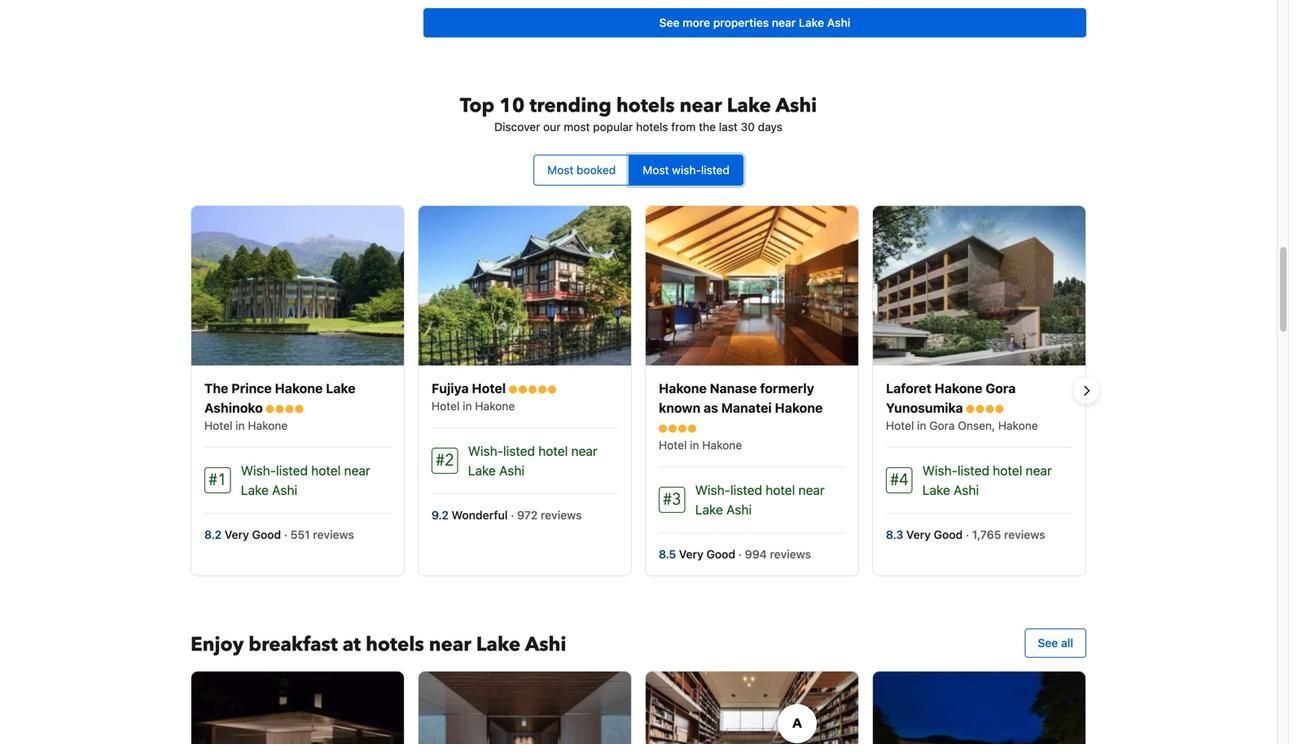Task type: describe. For each thing, give the bounding box(es) containing it.
listed for #1
[[276, 463, 308, 478]]

see for see all
[[1038, 636, 1058, 650]]

8.5
[[659, 548, 676, 561]]

laforet
[[886, 381, 932, 396]]

most for most booked
[[547, 163, 574, 177]]

fujiya
[[432, 381, 469, 396]]

reviews for #3
[[770, 548, 811, 561]]

9.2 wonderful 972 reviews
[[432, 508, 585, 522]]

hotel for #2
[[539, 443, 568, 459]]

wish- for #2
[[468, 443, 503, 459]]

reviews for #1
[[313, 528, 354, 541]]

top 10 trending hotels near lake ashi discover our most popular hotels from the last 30 days
[[460, 92, 817, 133]]

8.2
[[204, 528, 222, 541]]

rated very good element for #4
[[906, 528, 966, 541]]

hotel for #3
[[766, 482, 795, 498]]

fujiya hotel, hotel in hakone image
[[419, 206, 631, 366]]

#1
[[208, 469, 227, 491]]

last
[[719, 120, 738, 133]]

see more properties near lake ashi link
[[424, 8, 1086, 37]]

listed for #2
[[503, 443, 535, 459]]

hotel in hakone for #1
[[204, 419, 288, 432]]

1 vertical spatial hotels
[[636, 120, 668, 133]]

prince
[[231, 381, 272, 396]]

nanase
[[710, 381, 757, 396]]

good for #1
[[252, 528, 281, 541]]

hotel for #4
[[886, 419, 914, 432]]

enjoy
[[191, 631, 244, 658]]

reviews for #4
[[1004, 528, 1045, 541]]

yunosumika
[[886, 400, 963, 416]]

top
[[460, 92, 495, 119]]

scored 9.2 element
[[432, 508, 452, 522]]

rated very good element for #1
[[225, 528, 284, 541]]

gora for hakone
[[986, 381, 1016, 396]]

hotel for #1
[[311, 463, 341, 478]]

rated wonderful element
[[452, 508, 511, 522]]

from 972 reviews element
[[511, 508, 585, 522]]

hotels for enjoy breakfast at hotels near lake ashi
[[366, 631, 424, 658]]

8.5 very good 994 reviews
[[659, 548, 814, 561]]

listed down the
[[701, 163, 730, 177]]

our
[[543, 120, 561, 133]]

popular
[[593, 120, 633, 133]]

good for #3
[[707, 548, 736, 561]]

hotel right fujiya
[[472, 381, 506, 396]]

30
[[741, 120, 755, 133]]

from 994 reviews element
[[738, 548, 814, 561]]

10
[[499, 92, 525, 119]]

discover
[[494, 120, 540, 133]]

994
[[745, 548, 767, 561]]

most
[[564, 120, 590, 133]]

wish-listed hotel near lake ashi for #1
[[241, 463, 370, 498]]

hakone down as
[[702, 438, 742, 452]]

near inside top 10 trending hotels near lake ashi discover our most popular hotels from the last 30 days
[[680, 92, 722, 119]]

see all
[[1038, 636, 1073, 650]]

all
[[1061, 636, 1073, 650]]

reviews right 972 on the bottom of page
[[541, 508, 582, 522]]

most for most wish-listed
[[643, 163, 669, 177]]

enjoy breakfast at hotels near lake ashi
[[191, 631, 566, 658]]

lake inside the prince hakone lake ashinoko
[[326, 381, 356, 396]]

see more properties near lake ashi
[[659, 16, 851, 29]]

in for #2
[[463, 399, 472, 413]]

most booked
[[547, 163, 616, 177]]

hakone nanase formerly known as manatei hakone, hotel in hakone image
[[646, 206, 858, 366]]

hotel in gora onsen, hakone
[[886, 419, 1038, 432]]

scored 8.3 element
[[886, 528, 906, 541]]

as
[[704, 400, 718, 416]]

wish-listed hotel near lake ashi for #3
[[695, 482, 825, 517]]

next image
[[1077, 381, 1096, 401]]

9.2
[[432, 508, 449, 522]]

hakone nanase formerly known as manatei hakone
[[659, 381, 823, 416]]

in for #1
[[236, 419, 245, 432]]

trending
[[530, 92, 612, 119]]

ashinoko
[[204, 400, 263, 416]]

from 1,765 reviews element
[[966, 528, 1048, 541]]

from 551 reviews element
[[284, 528, 357, 541]]

hotel in hakone for #3
[[659, 438, 742, 452]]

at
[[343, 631, 361, 658]]

972
[[517, 508, 538, 522]]

hakone down formerly
[[775, 400, 823, 416]]



Task type: vqa. For each thing, say whether or not it's contained in the screenshot.
Check-in Date — Check-out Date
no



Task type: locate. For each thing, give the bounding box(es) containing it.
1 horizontal spatial hotel in hakone
[[432, 399, 515, 413]]

wish-listed hotel near lake ashi
[[468, 443, 598, 478], [241, 463, 370, 498], [923, 463, 1052, 498], [695, 482, 825, 517]]

very for #3
[[679, 548, 704, 561]]

listed up 994
[[730, 482, 762, 498]]

reviews
[[541, 508, 582, 522], [313, 528, 354, 541], [1004, 528, 1045, 541], [770, 548, 811, 561]]

hotel in hakone for #2
[[432, 399, 515, 413]]

wish-listed hotel near lake ashi for #4
[[923, 463, 1052, 498]]

gora for in
[[930, 419, 955, 432]]

wish-
[[468, 443, 503, 459], [241, 463, 276, 478], [923, 463, 958, 478], [695, 482, 730, 498]]

in for #3
[[690, 438, 699, 452]]

0 vertical spatial gora
[[986, 381, 1016, 396]]

the
[[204, 381, 228, 396]]

wish- for #4
[[923, 463, 958, 478]]

hakone up known
[[659, 381, 707, 396]]

2 horizontal spatial good
[[934, 528, 963, 541]]

listed up 972 on the bottom of page
[[503, 443, 535, 459]]

hakone right prince
[[275, 381, 323, 396]]

hotel up from 994 reviews element
[[766, 482, 795, 498]]

hotel for #4
[[993, 463, 1022, 478]]

2 vertical spatial hotel in hakone
[[659, 438, 742, 452]]

wish-listed hotel near lake ashi up 972 on the bottom of page
[[468, 443, 598, 478]]

wish-listed hotel near lake ashi up the 1,765
[[923, 463, 1052, 498]]

in down yunosumika in the bottom right of the page
[[917, 419, 926, 432]]

hotel in hakone down fujiya hotel
[[432, 399, 515, 413]]

0 horizontal spatial good
[[252, 528, 281, 541]]

listed for #4
[[958, 463, 990, 478]]

lake
[[799, 16, 824, 29], [727, 92, 771, 119], [326, 381, 356, 396], [468, 463, 496, 478], [241, 482, 269, 498], [923, 482, 950, 498], [695, 502, 723, 517], [476, 631, 521, 658]]

most wish-listed
[[643, 163, 730, 177]]

wish-
[[672, 163, 701, 177]]

0 vertical spatial hotel in hakone
[[432, 399, 515, 413]]

0 vertical spatial see
[[659, 16, 680, 29]]

wonderful
[[452, 508, 508, 522]]

#2
[[436, 449, 454, 472]]

551
[[290, 528, 310, 541]]

the prince hakone lake ashinoko, hotel in hakone image
[[191, 206, 404, 366]]

formerly
[[760, 381, 814, 396]]

hotel for #2
[[432, 399, 460, 413]]

see for see more properties near lake ashi
[[659, 16, 680, 29]]

rated very good element
[[225, 528, 284, 541], [906, 528, 966, 541], [679, 548, 738, 561]]

booked
[[577, 163, 616, 177]]

very for #1
[[225, 528, 249, 541]]

near
[[772, 16, 796, 29], [680, 92, 722, 119], [571, 443, 598, 459], [344, 463, 370, 478], [1026, 463, 1052, 478], [799, 482, 825, 498], [429, 631, 471, 658]]

listed
[[701, 163, 730, 177], [503, 443, 535, 459], [276, 463, 308, 478], [958, 463, 990, 478], [730, 482, 762, 498]]

manatei
[[721, 400, 772, 416]]

rated very good element right 8.2
[[225, 528, 284, 541]]

fujiya hotel
[[432, 381, 509, 396]]

hotels left from
[[636, 120, 668, 133]]

wish- right #3
[[695, 482, 730, 498]]

good left '551'
[[252, 528, 281, 541]]

hotel down onsen,
[[993, 463, 1022, 478]]

#3
[[663, 489, 681, 511]]

region
[[178, 205, 1099, 576]]

0 horizontal spatial see
[[659, 16, 680, 29]]

rated very good element right 8.5
[[679, 548, 738, 561]]

wish- for #3
[[695, 482, 730, 498]]

hotels for top 10 trending hotels near lake ashi discover our most popular hotels from the last 30 days
[[616, 92, 675, 119]]

hakone
[[275, 381, 323, 396], [659, 381, 707, 396], [935, 381, 983, 396], [475, 399, 515, 413], [775, 400, 823, 416], [248, 419, 288, 432], [998, 419, 1038, 432], [702, 438, 742, 452]]

0 horizontal spatial gora
[[930, 419, 955, 432]]

in down fujiya hotel
[[463, 399, 472, 413]]

2 horizontal spatial very
[[906, 528, 931, 541]]

1 vertical spatial gora
[[930, 419, 955, 432]]

scored 8.5 element
[[659, 548, 679, 561]]

in down ashinoko
[[236, 419, 245, 432]]

hotel in hakone
[[432, 399, 515, 413], [204, 419, 288, 432], [659, 438, 742, 452]]

wish-listed hotel near lake ashi up '551'
[[241, 463, 370, 498]]

1 most from the left
[[547, 163, 574, 177]]

1 horizontal spatial see
[[1038, 636, 1058, 650]]

hotel up from 551 reviews element
[[311, 463, 341, 478]]

laforet hakone gora yunosumika, hotel in hakone image
[[873, 206, 1086, 366]]

hotel
[[472, 381, 506, 396], [432, 399, 460, 413], [204, 419, 232, 432], [886, 419, 914, 432], [659, 438, 687, 452]]

good
[[252, 528, 281, 541], [934, 528, 963, 541], [707, 548, 736, 561]]

most left booked
[[547, 163, 574, 177]]

1 vertical spatial hotel in hakone
[[204, 419, 288, 432]]

very right 8.2
[[225, 528, 249, 541]]

in
[[463, 399, 472, 413], [236, 419, 245, 432], [917, 419, 926, 432], [690, 438, 699, 452]]

0 vertical spatial hotels
[[616, 92, 675, 119]]

hotel
[[539, 443, 568, 459], [311, 463, 341, 478], [993, 463, 1022, 478], [766, 482, 795, 498]]

hakone inside laforet hakone gora yunosumika
[[935, 381, 983, 396]]

8.3
[[886, 528, 903, 541]]

wish-listed hotel near lake ashi for #2
[[468, 443, 598, 478]]

hotel up from 972 reviews element
[[539, 443, 568, 459]]

8.3 very good 1,765 reviews
[[886, 528, 1048, 541]]

8.2 very good 551 reviews
[[204, 528, 357, 541]]

laforet hakone gora yunosumika
[[886, 381, 1016, 416]]

2 vertical spatial hotels
[[366, 631, 424, 658]]

wish- right #4 in the bottom right of the page
[[923, 463, 958, 478]]

0 horizontal spatial very
[[225, 528, 249, 541]]

region containing #2
[[178, 205, 1099, 576]]

gora down yunosumika in the bottom right of the page
[[930, 419, 955, 432]]

1 horizontal spatial very
[[679, 548, 704, 561]]

reviews right the 1,765
[[1004, 528, 1045, 541]]

1 vertical spatial see
[[1038, 636, 1058, 650]]

hotel in hakone down as
[[659, 438, 742, 452]]

onsen,
[[958, 419, 995, 432]]

rated very good element right 8.3 in the right bottom of the page
[[906, 528, 966, 541]]

hakone right onsen,
[[998, 419, 1038, 432]]

see
[[659, 16, 680, 29], [1038, 636, 1058, 650]]

ashi
[[827, 16, 851, 29], [776, 92, 817, 119], [499, 463, 525, 478], [272, 482, 297, 498], [954, 482, 979, 498], [726, 502, 752, 517], [525, 631, 566, 658]]

hakone up 'hotel in gora onsen, hakone'
[[935, 381, 983, 396]]

ashi inside top 10 trending hotels near lake ashi discover our most popular hotels from the last 30 days
[[776, 92, 817, 119]]

breakfast
[[249, 631, 338, 658]]

very right 8.5
[[679, 548, 704, 561]]

hakone inside the prince hakone lake ashinoko
[[275, 381, 323, 396]]

days
[[758, 120, 783, 133]]

hakone down the prince hakone lake ashinoko
[[248, 419, 288, 432]]

reviews right 994
[[770, 548, 811, 561]]

hotel down fujiya
[[432, 399, 460, 413]]

from
[[671, 120, 696, 133]]

most
[[547, 163, 574, 177], [643, 163, 669, 177]]

hotel down yunosumika in the bottom right of the page
[[886, 419, 914, 432]]

wish- right #2
[[468, 443, 503, 459]]

0 horizontal spatial rated very good element
[[225, 528, 284, 541]]

see left "more"
[[659, 16, 680, 29]]

gora
[[986, 381, 1016, 396], [930, 419, 955, 432]]

the
[[699, 120, 716, 133]]

most left wish-
[[643, 163, 669, 177]]

in for #4
[[917, 419, 926, 432]]

listed down onsen,
[[958, 463, 990, 478]]

hotels
[[616, 92, 675, 119], [636, 120, 668, 133], [366, 631, 424, 658]]

1 horizontal spatial good
[[707, 548, 736, 561]]

gora up onsen,
[[986, 381, 1016, 396]]

#4
[[890, 469, 909, 491]]

good left the 1,765
[[934, 528, 963, 541]]

lake inside top 10 trending hotels near lake ashi discover our most popular hotels from the last 30 days
[[727, 92, 771, 119]]

hotel down known
[[659, 438, 687, 452]]

wish- right #1
[[241, 463, 276, 478]]

in down known
[[690, 438, 699, 452]]

very right 8.3 in the right bottom of the page
[[906, 528, 931, 541]]

the prince hakone lake ashinoko
[[204, 381, 356, 416]]

1 horizontal spatial gora
[[986, 381, 1016, 396]]

good for #4
[[934, 528, 963, 541]]

1 horizontal spatial most
[[643, 163, 669, 177]]

hakone down fujiya hotel
[[475, 399, 515, 413]]

2 horizontal spatial rated very good element
[[906, 528, 966, 541]]

known
[[659, 400, 701, 416]]

properties
[[713, 16, 769, 29]]

very
[[225, 528, 249, 541], [906, 528, 931, 541], [679, 548, 704, 561]]

hotels up popular
[[616, 92, 675, 119]]

listed for #3
[[730, 482, 762, 498]]

wish- for #1
[[241, 463, 276, 478]]

2 most from the left
[[643, 163, 669, 177]]

more
[[683, 16, 710, 29]]

good left 994
[[707, 548, 736, 561]]

see left all
[[1038, 636, 1058, 650]]

listed up '551'
[[276, 463, 308, 478]]

gora inside laforet hakone gora yunosumika
[[986, 381, 1016, 396]]

reviews right '551'
[[313, 528, 354, 541]]

1 horizontal spatial rated very good element
[[679, 548, 738, 561]]

0 horizontal spatial most
[[547, 163, 574, 177]]

hotels right the at
[[366, 631, 424, 658]]

hotel for #1
[[204, 419, 232, 432]]

hotel for #3
[[659, 438, 687, 452]]

hotel in hakone down ashinoko
[[204, 419, 288, 432]]

2 horizontal spatial hotel in hakone
[[659, 438, 742, 452]]

wish-listed hotel near lake ashi up 994
[[695, 482, 825, 517]]

very for #4
[[906, 528, 931, 541]]

0 horizontal spatial hotel in hakone
[[204, 419, 288, 432]]

1,765
[[972, 528, 1001, 541]]

scored 8.2 element
[[204, 528, 225, 541]]

hotel down ashinoko
[[204, 419, 232, 432]]

rated very good element for #3
[[679, 548, 738, 561]]



